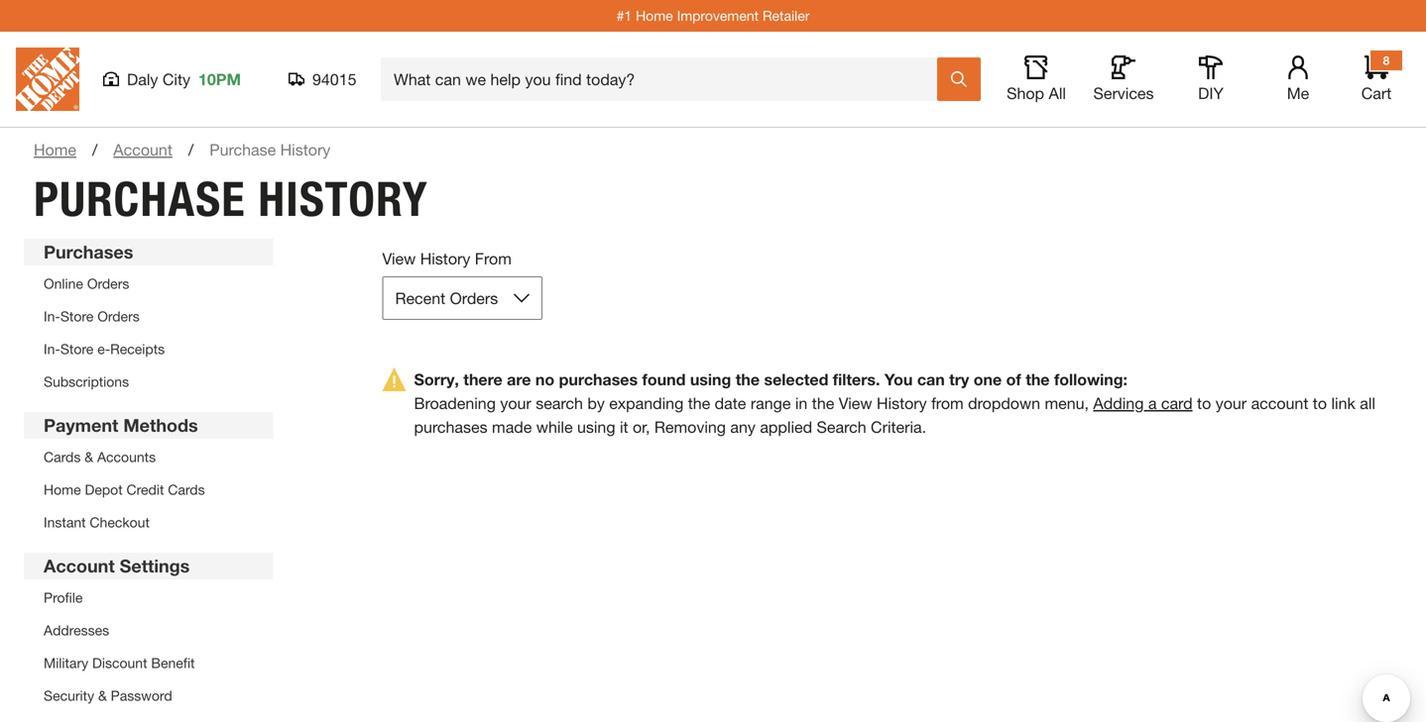 Task type: locate. For each thing, give the bounding box(es) containing it.
view up recent
[[382, 249, 416, 268]]

are
[[507, 370, 531, 389]]

& right security
[[98, 688, 107, 705]]

0 horizontal spatial view
[[382, 249, 416, 268]]

account down daly
[[113, 140, 172, 159]]

purchases
[[44, 241, 133, 263]]

store for orders
[[60, 308, 94, 325]]

home
[[636, 7, 673, 24], [34, 140, 76, 159], [44, 482, 81, 498]]

2 your from the left
[[1216, 394, 1247, 413]]

home right the #1
[[636, 7, 673, 24]]

1 vertical spatial home
[[34, 140, 76, 159]]

broadening your search by expanding the date range in the view history from dropdown menu, adding a card
[[414, 394, 1193, 413]]

the up removing
[[688, 394, 710, 413]]

& for security
[[98, 688, 107, 705]]

instant
[[44, 515, 86, 531]]

purchase down 10pm
[[209, 140, 276, 159]]

0 horizontal spatial your
[[500, 394, 531, 413]]

cards down 'payment'
[[44, 449, 81, 466]]

me button
[[1266, 56, 1330, 103]]

store
[[60, 308, 94, 325], [60, 341, 94, 358]]

store down online orders
[[60, 308, 94, 325]]

military discount benefit
[[44, 656, 195, 672]]

1 vertical spatial purchases
[[414, 418, 488, 437]]

your
[[500, 394, 531, 413], [1216, 394, 1247, 413]]

1 to from the left
[[1197, 394, 1211, 413]]

& for cards
[[85, 449, 93, 466]]

1 horizontal spatial your
[[1216, 394, 1247, 413]]

military
[[44, 656, 88, 672]]

online orders
[[44, 276, 129, 292]]

expanding
[[609, 394, 684, 413]]

1 vertical spatial purchase history
[[34, 171, 428, 228]]

0 horizontal spatial /
[[92, 140, 97, 159]]

orders down from
[[450, 289, 498, 308]]

there
[[463, 370, 503, 389]]

your down the are
[[500, 394, 531, 413]]

criteria.
[[871, 418, 926, 437]]

purchases down the broadening
[[414, 418, 488, 437]]

0 horizontal spatial purchases
[[414, 418, 488, 437]]

from
[[475, 249, 512, 268]]

0 vertical spatial purchases
[[559, 370, 638, 389]]

cards right "credit"
[[168, 482, 205, 498]]

0 vertical spatial purchase history
[[209, 140, 331, 159]]

view
[[382, 249, 416, 268], [839, 394, 872, 413]]

0 vertical spatial &
[[85, 449, 93, 466]]

credit
[[126, 482, 164, 498]]

daly
[[127, 70, 158, 89]]

in-
[[44, 308, 60, 325], [44, 341, 60, 358]]

1 vertical spatial &
[[98, 688, 107, 705]]

of
[[1006, 370, 1021, 389]]

to
[[1197, 394, 1211, 413], [1313, 394, 1327, 413]]

a
[[1148, 394, 1157, 413]]

purchase down account link on the top left
[[34, 171, 246, 228]]

1 vertical spatial in-
[[44, 341, 60, 358]]

94015 button
[[289, 69, 357, 89]]

orders up in-store orders
[[87, 276, 129, 292]]

1 vertical spatial using
[[577, 418, 615, 437]]

view history from
[[382, 249, 512, 268]]

home link
[[34, 138, 76, 162]]

2 in- from the top
[[44, 341, 60, 358]]

in- up subscriptions
[[44, 341, 60, 358]]

removing
[[654, 418, 726, 437]]

& down 'payment'
[[85, 449, 93, 466]]

0 vertical spatial home
[[636, 7, 673, 24]]

purchases up by
[[559, 370, 638, 389]]

0 vertical spatial view
[[382, 249, 416, 268]]

history
[[280, 140, 331, 159], [258, 171, 428, 228], [420, 249, 470, 268], [877, 394, 927, 413]]

following:
[[1054, 370, 1128, 389]]

1 horizontal spatial view
[[839, 394, 872, 413]]

1 store from the top
[[60, 308, 94, 325]]

your inside the 'to your account to link all purchases made while using it or, removing any applied search criteria.'
[[1216, 394, 1247, 413]]

orders inside button
[[450, 289, 498, 308]]

me
[[1287, 84, 1309, 103]]

store left the e-
[[60, 341, 94, 358]]

1 horizontal spatial &
[[98, 688, 107, 705]]

purchase history
[[209, 140, 331, 159], [34, 171, 428, 228]]

1 vertical spatial view
[[839, 394, 872, 413]]

1 vertical spatial account
[[44, 556, 115, 577]]

1 in- from the top
[[44, 308, 60, 325]]

1 / from the left
[[92, 140, 97, 159]]

to left link
[[1313, 394, 1327, 413]]

0 vertical spatial store
[[60, 308, 94, 325]]

0 vertical spatial cards
[[44, 449, 81, 466]]

search
[[817, 418, 866, 437]]

/ right account link on the top left
[[188, 140, 194, 159]]

cards & accounts
[[44, 449, 156, 466]]

cart
[[1361, 84, 1392, 103]]

online
[[44, 276, 83, 292]]

diy
[[1198, 84, 1224, 103]]

your for broadening
[[500, 394, 531, 413]]

from
[[931, 394, 964, 413]]

orders for online orders
[[87, 276, 129, 292]]

using down by
[[577, 418, 615, 437]]

the right in in the bottom of the page
[[812, 394, 834, 413]]

in-store e-receipts
[[44, 341, 165, 358]]

0 vertical spatial account
[[113, 140, 172, 159]]

purchases
[[559, 370, 638, 389], [414, 418, 488, 437]]

0 horizontal spatial to
[[1197, 394, 1211, 413]]

0 horizontal spatial &
[[85, 449, 93, 466]]

orders for recent orders
[[450, 289, 498, 308]]

the up date
[[736, 370, 760, 389]]

1 horizontal spatial cards
[[168, 482, 205, 498]]

2 store from the top
[[60, 341, 94, 358]]

orders up in-store e-receipts link at left top
[[97, 308, 140, 325]]

account up profile
[[44, 556, 115, 577]]

no
[[535, 370, 555, 389]]

/ right home 'link' at the top left of the page
[[92, 140, 97, 159]]

recent orders
[[395, 289, 498, 308]]

1 horizontal spatial /
[[188, 140, 194, 159]]

in-store e-receipts link
[[44, 341, 165, 358]]

1 horizontal spatial purchases
[[559, 370, 638, 389]]

security & password link
[[44, 688, 172, 705]]

broadening
[[414, 394, 496, 413]]

your left account
[[1216, 394, 1247, 413]]

1 horizontal spatial to
[[1313, 394, 1327, 413]]

selected
[[764, 370, 828, 389]]

0 horizontal spatial using
[[577, 418, 615, 437]]

view down filters.
[[839, 394, 872, 413]]

to right card
[[1197, 394, 1211, 413]]

all
[[1360, 394, 1375, 413]]

home for home depot credit cards
[[44, 482, 81, 498]]

sorry, there are no purchases found using the selected filters. you can try one of the following:
[[414, 370, 1128, 389]]

using
[[690, 370, 731, 389], [577, 418, 615, 437]]

/
[[92, 140, 97, 159], [188, 140, 194, 159]]

What can we help you find today? search field
[[394, 59, 936, 100]]

e-
[[97, 341, 110, 358]]

shop all
[[1007, 84, 1066, 103]]

0 vertical spatial using
[[690, 370, 731, 389]]

home up the instant at the bottom left of the page
[[44, 482, 81, 498]]

0 horizontal spatial cards
[[44, 449, 81, 466]]

home down the home depot logo
[[34, 140, 76, 159]]

in- down online
[[44, 308, 60, 325]]

orders
[[87, 276, 129, 292], [450, 289, 498, 308], [97, 308, 140, 325]]

Recent Orders button
[[382, 277, 543, 320]]

2 to from the left
[[1313, 394, 1327, 413]]

1 vertical spatial store
[[60, 341, 94, 358]]

using up date
[[690, 370, 731, 389]]

range
[[751, 394, 791, 413]]

1 your from the left
[[500, 394, 531, 413]]

payment
[[44, 415, 118, 436]]

0 vertical spatial in-
[[44, 308, 60, 325]]

services button
[[1092, 56, 1155, 103]]

&
[[85, 449, 93, 466], [98, 688, 107, 705]]

2 vertical spatial home
[[44, 482, 81, 498]]



Task type: describe. For each thing, give the bounding box(es) containing it.
all
[[1049, 84, 1066, 103]]

cart 8
[[1361, 54, 1392, 103]]

filters.
[[833, 370, 880, 389]]

payment methods
[[44, 415, 198, 436]]

#1 home improvement retailer
[[616, 7, 810, 24]]

shop
[[1007, 84, 1044, 103]]

it
[[620, 418, 628, 437]]

addresses link
[[44, 623, 109, 639]]

#1
[[616, 7, 632, 24]]

cards & accounts link
[[44, 449, 156, 466]]

profile link
[[44, 590, 83, 606]]

security & password
[[44, 688, 172, 705]]

military discount benefit link
[[44, 656, 195, 672]]

can
[[917, 370, 945, 389]]

sorry,
[[414, 370, 459, 389]]

one
[[974, 370, 1002, 389]]

home depot credit cards
[[44, 482, 205, 498]]

link
[[1331, 394, 1355, 413]]

addresses
[[44, 623, 109, 639]]

card
[[1161, 394, 1193, 413]]

or,
[[633, 418, 650, 437]]

made
[[492, 418, 532, 437]]

password
[[111, 688, 172, 705]]

adding a card link
[[1093, 394, 1193, 413]]

menu,
[[1045, 394, 1089, 413]]

home for home
[[34, 140, 76, 159]]

profile
[[44, 590, 83, 606]]

while
[[536, 418, 573, 437]]

in- for in-store orders
[[44, 308, 60, 325]]

checkout
[[90, 515, 150, 531]]

methods
[[123, 415, 198, 436]]

date
[[715, 394, 746, 413]]

the right of
[[1026, 370, 1050, 389]]

services
[[1093, 84, 1154, 103]]

in-store orders link
[[44, 308, 140, 325]]

1 vertical spatial cards
[[168, 482, 205, 498]]

94015
[[312, 70, 357, 89]]

search
[[536, 394, 583, 413]]

10pm
[[198, 70, 241, 89]]

subscriptions
[[44, 374, 129, 390]]

instant checkout
[[44, 515, 150, 531]]

online orders link
[[44, 276, 129, 292]]

using inside the 'to your account to link all purchases made while using it or, removing any applied search criteria.'
[[577, 418, 615, 437]]

you
[[885, 370, 913, 389]]

2 / from the left
[[188, 140, 194, 159]]

dropdown
[[968, 394, 1040, 413]]

recent
[[395, 289, 445, 308]]

8
[[1383, 54, 1390, 67]]

account for account
[[113, 140, 172, 159]]

improvement
[[677, 7, 759, 24]]

in- for in-store e-receipts
[[44, 341, 60, 358]]

applied
[[760, 418, 812, 437]]

settings
[[120, 556, 190, 577]]

depot
[[85, 482, 123, 498]]

shop all button
[[1005, 56, 1068, 103]]

1 vertical spatial purchase
[[34, 171, 246, 228]]

instant checkout link
[[44, 515, 150, 531]]

1 horizontal spatial using
[[690, 370, 731, 389]]

discount
[[92, 656, 147, 672]]

0 vertical spatial purchase
[[209, 140, 276, 159]]

subscriptions link
[[44, 374, 129, 390]]

in-store orders
[[44, 308, 140, 325]]

account for account settings
[[44, 556, 115, 577]]

home depot credit cards link
[[44, 482, 205, 498]]

receipts
[[110, 341, 165, 358]]

benefit
[[151, 656, 195, 672]]

try
[[949, 370, 969, 389]]

city
[[162, 70, 190, 89]]

to your account to link all purchases made while using it or, removing any applied search criteria.
[[414, 394, 1375, 437]]

the home depot logo image
[[16, 48, 79, 111]]

found
[[642, 370, 686, 389]]

diy button
[[1179, 56, 1243, 103]]

in
[[795, 394, 808, 413]]

purchases inside the 'to your account to link all purchases made while using it or, removing any applied search criteria.'
[[414, 418, 488, 437]]

account link
[[113, 138, 172, 162]]

any
[[730, 418, 756, 437]]

adding
[[1093, 394, 1144, 413]]

store for e-
[[60, 341, 94, 358]]

account settings
[[44, 556, 190, 577]]

security
[[44, 688, 94, 705]]

your for to
[[1216, 394, 1247, 413]]

daly city 10pm
[[127, 70, 241, 89]]

accounts
[[97, 449, 156, 466]]

account
[[1251, 394, 1308, 413]]

retailer
[[763, 7, 810, 24]]



Task type: vqa. For each thing, say whether or not it's contained in the screenshot.
Store associated with Orders
yes



